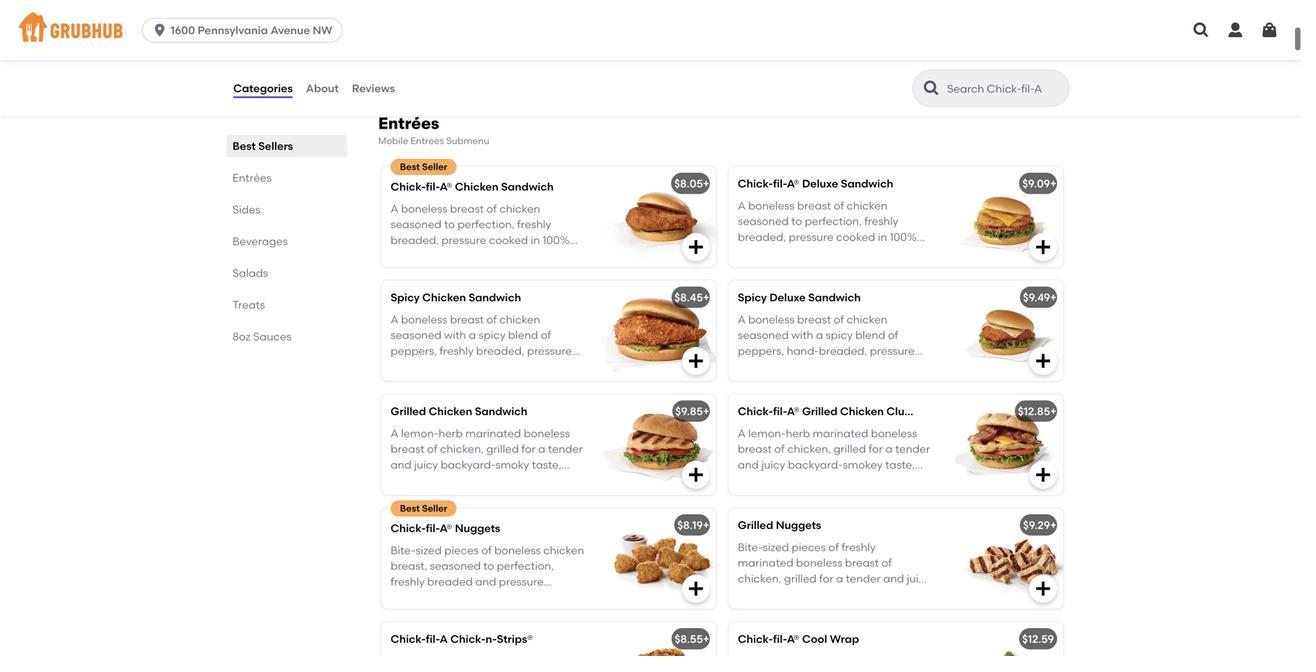 Task type: describe. For each thing, give the bounding box(es) containing it.
1 vertical spatial deluxe
[[770, 291, 806, 304]]

available
[[861, 588, 910, 601]]

for
[[820, 572, 834, 586]]

chick-fil-a® grilled chicken club sandwich image
[[947, 395, 1064, 495]]

sellers
[[258, 140, 293, 153]]

chick-fil-a® nuggets
[[391, 522, 501, 535]]

sides
[[233, 203, 260, 216]]

mobile
[[378, 135, 408, 147]]

spicy deluxe sandwich
[[738, 291, 861, 304]]

a® for nuggets
[[440, 522, 452, 535]]

club
[[887, 405, 912, 418]]

chick-fil-a® deluxe sandwich
[[738, 177, 894, 190]]

guest's
[[763, 604, 800, 617]]

tender
[[846, 572, 881, 586]]

1600 pennsylvania avenue nw
[[171, 24, 333, 37]]

$8.45
[[675, 291, 703, 304]]

a® for chicken
[[440, 180, 452, 193]]

$4.35 +
[[810, 45, 845, 59]]

chick-fil-a chick-n-strips®
[[391, 633, 533, 646]]

1 horizontal spatial of
[[840, 604, 851, 617]]

entrées for entrées mobile entrees submenu
[[378, 114, 439, 133]]

wrap
[[830, 633, 860, 646]]

spicy chicken sandwich image
[[600, 281, 716, 381]]

fil- for cool
[[773, 633, 787, 646]]

sized
[[763, 541, 789, 554]]

a
[[836, 572, 844, 586]]

a
[[440, 633, 448, 646]]

fil- for grilled
[[773, 405, 787, 418]]

8oz
[[233, 330, 251, 343]]

Search Chick-fil-A search field
[[946, 81, 1065, 96]]

pennsylvania
[[198, 24, 268, 37]]

$12.85 +
[[1018, 405, 1057, 418]]

with
[[738, 604, 760, 617]]

strips®
[[497, 633, 533, 646]]

spicy for spicy deluxe sandwich
[[738, 291, 767, 304]]

svg image inside 1600 pennsylvania avenue nw button
[[152, 22, 168, 38]]

$8.19 +
[[678, 519, 710, 532]]

0 vertical spatial deluxe
[[802, 177, 839, 190]]

1600 pennsylvania avenue nw button
[[142, 18, 349, 43]]

grilled for grilled nuggets
[[738, 519, 774, 532]]

fil- for chicken
[[426, 180, 440, 193]]

0 vertical spatial of
[[829, 541, 839, 554]]

$8.45 +
[[675, 291, 710, 304]]

reviews button
[[351, 60, 396, 116]]

$9.09 +
[[1023, 177, 1057, 190]]

spicy for spicy chicken sandwich
[[391, 291, 420, 304]]

smoky
[[793, 588, 827, 601]]

1 horizontal spatial $8.05
[[675, 177, 703, 190]]

about button
[[305, 60, 340, 116]]

$4.35
[[810, 45, 838, 59]]

sauce.
[[896, 604, 931, 617]]

backyard-
[[738, 588, 793, 601]]

0 horizontal spatial $8.05 +
[[393, 45, 428, 59]]

treats
[[233, 299, 265, 312]]

$9.09
[[1023, 177, 1051, 190]]

$12.85
[[1018, 405, 1051, 418]]

submenu
[[446, 135, 490, 147]]

chick-fil-a® chicken sandwich
[[391, 180, 554, 193]]

bite-sized pieces of freshly marinated boneless breast of chicken, grilled for a tender and juicy backyard-smoky taste. available with guest's choice of dipping sauce.
[[738, 541, 931, 617]]

0 horizontal spatial nuggets
[[455, 522, 501, 535]]

$8.55 +
[[675, 633, 710, 646]]

spicy deluxe sandwich image
[[947, 281, 1064, 381]]

fil- for chick-
[[426, 633, 440, 646]]

sauces
[[253, 330, 292, 343]]

grilled
[[784, 572, 817, 586]]

best for chick-fil-a® chicken sandwich
[[400, 161, 420, 172]]

$9.49
[[1023, 291, 1051, 304]]

categories
[[233, 82, 293, 95]]

8oz sauces
[[233, 330, 292, 343]]

chick-fil-a® nuggets image
[[600, 509, 716, 609]]

spicy chicken sandwich
[[391, 291, 521, 304]]

0 vertical spatial $8.05
[[393, 45, 422, 59]]

a® for cool
[[787, 633, 800, 646]]

entrées for entrées
[[233, 171, 272, 185]]

2 horizontal spatial grilled
[[802, 405, 838, 418]]

chick-fil-a® deluxe sandwich image
[[947, 167, 1064, 267]]

chicken,
[[738, 572, 782, 586]]

$9.85
[[676, 405, 703, 418]]

$9.29 +
[[1024, 519, 1057, 532]]

chick-fil-a® grilled chicken club sandwich
[[738, 405, 967, 418]]

nw
[[313, 24, 333, 37]]

best seller for chicken
[[400, 161, 448, 172]]

$9.29
[[1024, 519, 1051, 532]]

salads
[[233, 267, 268, 280]]

grilled nuggets image
[[947, 509, 1064, 609]]



Task type: locate. For each thing, give the bounding box(es) containing it.
1 seller from the top
[[422, 161, 448, 172]]

a®
[[787, 177, 800, 190], [440, 180, 452, 193], [787, 405, 800, 418], [440, 522, 452, 535], [787, 633, 800, 646]]

best sellers
[[233, 140, 293, 153]]

best for chick-fil-a® nuggets
[[400, 503, 420, 514]]

2 seller from the top
[[422, 503, 448, 514]]

cool
[[802, 633, 828, 646]]

1 horizontal spatial nuggets
[[776, 519, 822, 532]]

$8.19
[[678, 519, 703, 532]]

pieces
[[792, 541, 826, 554]]

chick-fil-a® cool wrap image
[[947, 623, 1064, 657]]

chick-fil-a® chicken sandwich image
[[600, 167, 716, 267]]

best seller
[[400, 161, 448, 172], [400, 503, 448, 514]]

1600
[[171, 24, 195, 37]]

1 horizontal spatial grilled
[[738, 519, 774, 532]]

2 vertical spatial svg image
[[687, 466, 706, 485]]

best
[[233, 140, 256, 153], [400, 161, 420, 172], [400, 503, 420, 514]]

0 horizontal spatial entrées
[[233, 171, 272, 185]]

fil-
[[773, 177, 787, 190], [426, 180, 440, 193], [773, 405, 787, 418], [426, 522, 440, 535], [426, 633, 440, 646], [773, 633, 787, 646]]

of
[[829, 541, 839, 554], [882, 557, 892, 570], [840, 604, 851, 617]]

grilled chicken sandwich image
[[600, 395, 716, 495]]

freshly
[[842, 541, 876, 554]]

chick- for chick-fil-a chick-n-strips®
[[391, 633, 426, 646]]

1 horizontal spatial $8.05 +
[[675, 177, 710, 190]]

0 vertical spatial best seller
[[400, 161, 448, 172]]

2 best seller from the top
[[400, 503, 448, 514]]

$9.85 +
[[676, 405, 710, 418]]

chick-
[[738, 177, 773, 190], [391, 180, 426, 193], [738, 405, 773, 418], [391, 522, 426, 535], [391, 633, 426, 646], [451, 633, 486, 646], [738, 633, 773, 646]]

2 vertical spatial of
[[840, 604, 851, 617]]

0 vertical spatial $8.05 +
[[393, 45, 428, 59]]

grilled chicken sandwich
[[391, 405, 528, 418]]

+
[[422, 45, 428, 59], [838, 45, 845, 59], [703, 177, 710, 190], [1051, 177, 1057, 190], [703, 291, 710, 304], [1051, 291, 1057, 304], [703, 405, 710, 418], [1051, 405, 1057, 418], [703, 519, 710, 532], [1051, 519, 1057, 532], [703, 633, 710, 646]]

best left sellers
[[233, 140, 256, 153]]

main navigation navigation
[[0, 0, 1303, 60]]

a® for grilled
[[787, 405, 800, 418]]

grilled
[[391, 405, 426, 418], [802, 405, 838, 418], [738, 519, 774, 532]]

chick- for chick-fil-a® nuggets
[[391, 522, 426, 535]]

breast
[[845, 557, 879, 570]]

entrées up sides at the top
[[233, 171, 272, 185]]

1 vertical spatial of
[[882, 557, 892, 570]]

1 vertical spatial $8.05 +
[[675, 177, 710, 190]]

fil- for nuggets
[[426, 522, 440, 535]]

$12.59
[[1023, 633, 1054, 646]]

0 vertical spatial entrées
[[378, 114, 439, 133]]

$8.05
[[393, 45, 422, 59], [675, 177, 703, 190]]

of up boneless
[[829, 541, 839, 554]]

best down mobile at the top of the page
[[400, 161, 420, 172]]

0 horizontal spatial grilled
[[391, 405, 426, 418]]

beverages
[[233, 235, 288, 248]]

1 vertical spatial svg image
[[1034, 352, 1053, 371]]

1 best seller from the top
[[400, 161, 448, 172]]

svg image
[[1193, 21, 1211, 40], [1261, 21, 1279, 40], [152, 22, 168, 38], [756, 49, 775, 67], [1034, 49, 1053, 67], [687, 238, 706, 257], [1034, 238, 1053, 257], [687, 352, 706, 371], [1034, 466, 1053, 485], [687, 580, 706, 599], [1034, 580, 1053, 599]]

chick- for chick-fil-a® chicken sandwich
[[391, 180, 426, 193]]

dipping
[[853, 604, 894, 617]]

and
[[884, 572, 905, 586]]

sandwich
[[841, 177, 894, 190], [501, 180, 554, 193], [469, 291, 521, 304], [809, 291, 861, 304], [475, 405, 528, 418], [915, 405, 967, 418]]

chick-fil-a chick-n-strips® image
[[600, 623, 716, 657]]

entrees
[[411, 135, 444, 147]]

best seller for nuggets
[[400, 503, 448, 514]]

2 horizontal spatial svg image
[[1227, 21, 1245, 40]]

svg image for $9.85 +
[[687, 466, 706, 485]]

entrées
[[378, 114, 439, 133], [233, 171, 272, 185]]

1 vertical spatial entrées
[[233, 171, 272, 185]]

nuggets
[[776, 519, 822, 532], [455, 522, 501, 535]]

entrées inside entrées mobile entrees submenu
[[378, 114, 439, 133]]

seller
[[422, 161, 448, 172], [422, 503, 448, 514]]

1 spicy from the left
[[391, 291, 420, 304]]

avenue
[[271, 24, 310, 37]]

taste.
[[829, 588, 859, 601]]

best seller up chick-fil-a® nuggets
[[400, 503, 448, 514]]

boneless
[[796, 557, 843, 570]]

1 horizontal spatial entrées
[[378, 114, 439, 133]]

2 spicy from the left
[[738, 291, 767, 304]]

chick-fil-a® cool wrap
[[738, 633, 860, 646]]

0 vertical spatial svg image
[[1227, 21, 1245, 40]]

0 horizontal spatial svg image
[[687, 466, 706, 485]]

seller for chicken
[[422, 161, 448, 172]]

seller for nuggets
[[422, 503, 448, 514]]

choice
[[802, 604, 838, 617]]

grilled nuggets
[[738, 519, 822, 532]]

grilled for grilled chicken sandwich
[[391, 405, 426, 418]]

0 vertical spatial best
[[233, 140, 256, 153]]

entrées mobile entrees submenu
[[378, 114, 490, 147]]

1 vertical spatial best seller
[[400, 503, 448, 514]]

deluxe
[[802, 177, 839, 190], [770, 291, 806, 304]]

1 horizontal spatial svg image
[[1034, 352, 1053, 371]]

$8.05 +
[[393, 45, 428, 59], [675, 177, 710, 190]]

chick- for chick-fil-a® deluxe sandwich
[[738, 177, 773, 190]]

0 horizontal spatial $8.05
[[393, 45, 422, 59]]

best up chick-fil-a® nuggets
[[400, 503, 420, 514]]

seller up chick-fil-a® nuggets
[[422, 503, 448, 514]]

2 horizontal spatial of
[[882, 557, 892, 570]]

marinated
[[738, 557, 794, 570]]

$8.55
[[675, 633, 703, 646]]

a® for deluxe
[[787, 177, 800, 190]]

best seller down entrees
[[400, 161, 448, 172]]

1 horizontal spatial spicy
[[738, 291, 767, 304]]

juicy
[[907, 572, 931, 586]]

1 vertical spatial $8.05
[[675, 177, 703, 190]]

bite-
[[738, 541, 763, 554]]

svg image inside main navigation navigation
[[1227, 21, 1245, 40]]

svg image
[[1227, 21, 1245, 40], [1034, 352, 1053, 371], [687, 466, 706, 485]]

of up and at the bottom right
[[882, 557, 892, 570]]

chicken
[[455, 180, 499, 193], [422, 291, 466, 304], [429, 405, 473, 418], [841, 405, 884, 418]]

1 vertical spatial best
[[400, 161, 420, 172]]

about
[[306, 82, 339, 95]]

spicy
[[391, 291, 420, 304], [738, 291, 767, 304]]

categories button
[[233, 60, 294, 116]]

fil- for deluxe
[[773, 177, 787, 190]]

chick- for chick-fil-a® cool wrap
[[738, 633, 773, 646]]

chick- for chick-fil-a® grilled chicken club sandwich
[[738, 405, 773, 418]]

2 vertical spatial best
[[400, 503, 420, 514]]

search icon image
[[923, 79, 941, 98]]

1 vertical spatial seller
[[422, 503, 448, 514]]

entrées up mobile at the top of the page
[[378, 114, 439, 133]]

0 horizontal spatial of
[[829, 541, 839, 554]]

0 vertical spatial seller
[[422, 161, 448, 172]]

svg image for $9.49 +
[[1034, 352, 1053, 371]]

0 horizontal spatial spicy
[[391, 291, 420, 304]]

of down the taste.
[[840, 604, 851, 617]]

$9.49 +
[[1023, 291, 1057, 304]]

seller down entrees
[[422, 161, 448, 172]]

reviews
[[352, 82, 395, 95]]

n-
[[486, 633, 497, 646]]



Task type: vqa. For each thing, say whether or not it's contained in the screenshot.
Ago
no



